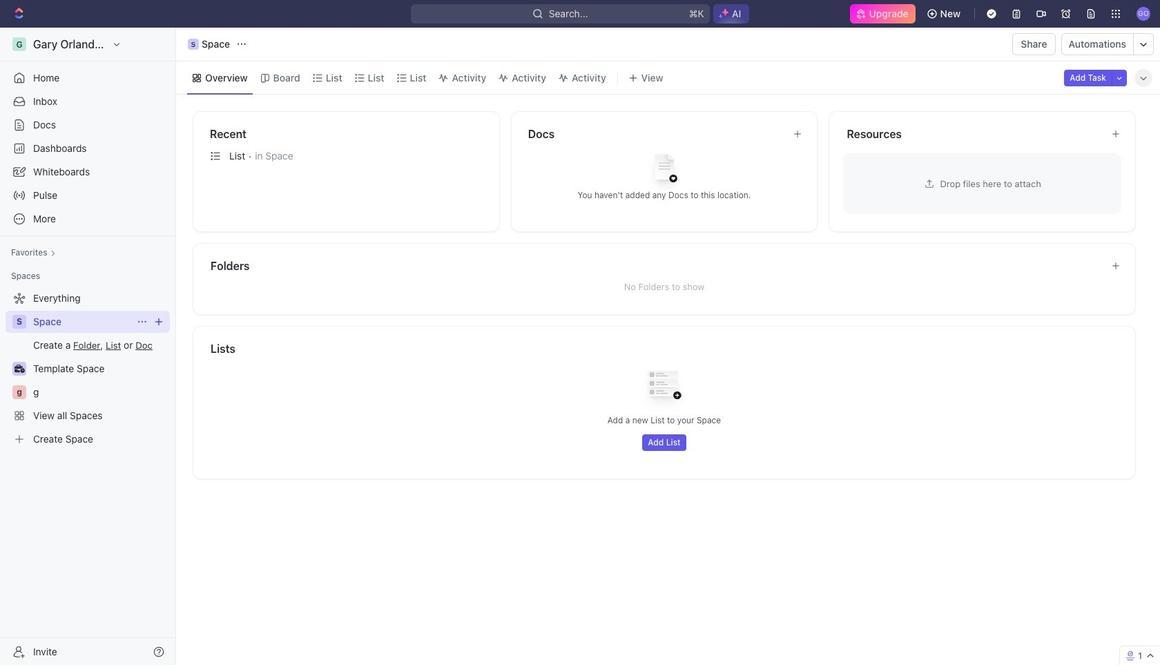 Task type: locate. For each thing, give the bounding box(es) containing it.
space, , element
[[188, 39, 199, 50], [12, 315, 26, 329]]

0 vertical spatial space, , element
[[188, 39, 199, 50]]

sidebar navigation
[[0, 28, 179, 665]]

tree inside sidebar navigation
[[6, 287, 170, 450]]

0 horizontal spatial space, , element
[[12, 315, 26, 329]]

g, , element
[[12, 385, 26, 399]]

tree
[[6, 287, 170, 450]]

no lists icon. image
[[637, 360, 692, 415]]

1 vertical spatial space, , element
[[12, 315, 26, 329]]



Task type: describe. For each thing, give the bounding box(es) containing it.
space, , element inside tree
[[12, 315, 26, 329]]

gary orlando's workspace, , element
[[12, 37, 26, 51]]

business time image
[[14, 365, 25, 373]]

1 horizontal spatial space, , element
[[188, 39, 199, 50]]

no most used docs image
[[637, 143, 692, 198]]



Task type: vqa. For each thing, say whether or not it's contained in the screenshot.
tree
yes



